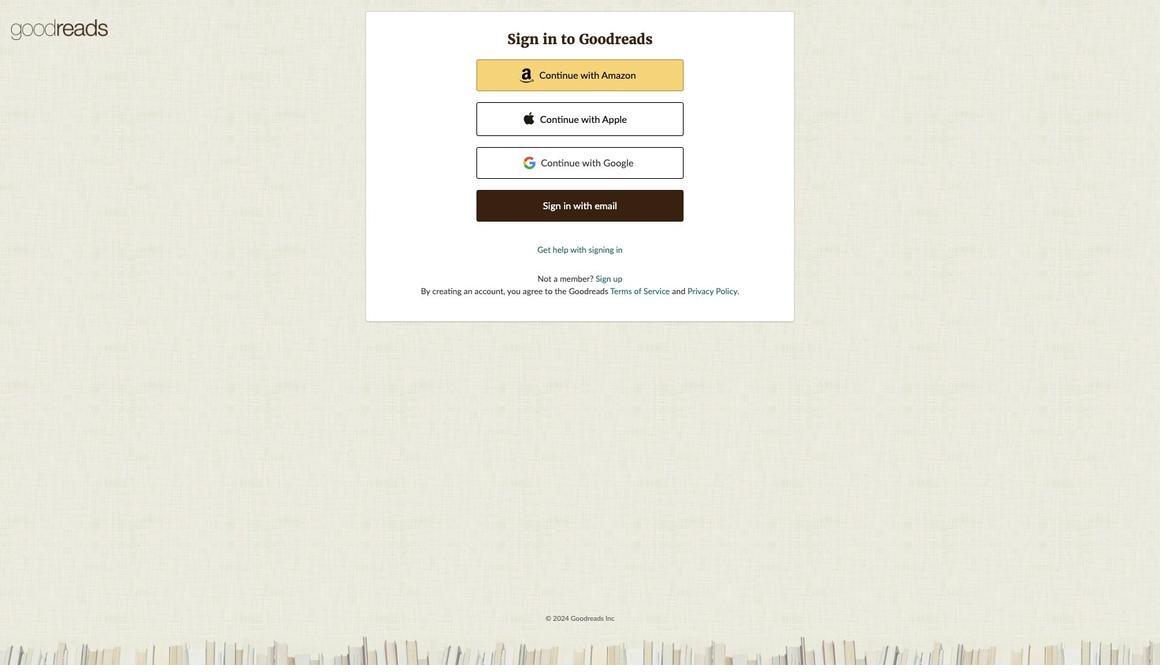 Task type: describe. For each thing, give the bounding box(es) containing it.
goodreads: book reviews, recommendations, and discussion image
[[11, 19, 108, 40]]



Task type: vqa. For each thing, say whether or not it's contained in the screenshot.
goodreads: book reviews, recommendations, and discussion image
yes



